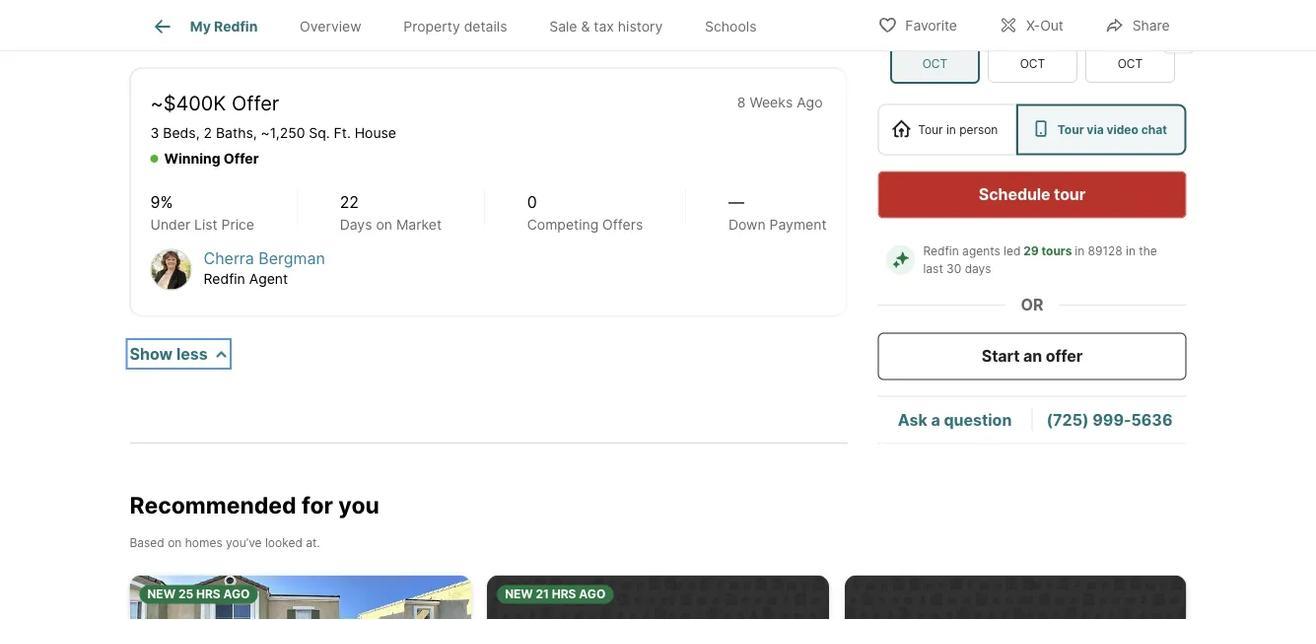 Task type: locate. For each thing, give the bounding box(es) containing it.
hrs right 21
[[552, 587, 577, 602]]

1 horizontal spatial in
[[1076, 243, 1085, 258]]

1 horizontal spatial 25
[[1015, 20, 1051, 55]]

1 new from the left
[[147, 587, 176, 602]]

1 vertical spatial on
[[168, 536, 182, 550]]

hrs for 21
[[552, 587, 577, 602]]

photo of 9113 kinross ave, las vegas, nv 89145 image
[[130, 575, 472, 620]]

offer
[[1046, 347, 1083, 366]]

under
[[150, 217, 191, 233]]

1 horizontal spatial ago
[[579, 587, 606, 602]]

offer up baths
[[232, 91, 279, 115]]

property
[[404, 18, 460, 35]]

under list price
[[150, 217, 255, 233]]

tour
[[1055, 185, 1086, 204]]

22
[[340, 193, 359, 212]]

offer inside 3 beds , 2 baths , ~ 1,250 sq. ft. house winning offer
[[224, 151, 259, 167]]

25 inside the new 25 hrs ago button
[[178, 587, 194, 602]]

2 new from the left
[[505, 587, 533, 602]]

89128
[[1089, 243, 1123, 258]]

less
[[176, 344, 208, 364]]

schedule tour
[[979, 185, 1086, 204]]

days
[[340, 217, 372, 233]]

~ right baths
[[261, 125, 270, 142]]

1 horizontal spatial hrs
[[552, 587, 577, 602]]

hrs down homes
[[196, 587, 221, 602]]

x-
[[1027, 17, 1041, 34]]

25
[[1015, 20, 1051, 55], [178, 587, 194, 602]]

my
[[190, 18, 211, 35]]

led
[[1004, 243, 1021, 258]]

, left 1,250
[[253, 125, 257, 142]]

or
[[1021, 295, 1044, 314]]

2 vertical spatial redfin
[[204, 270, 245, 287]]

weeks
[[750, 94, 793, 111]]

tour for tour in person
[[919, 122, 944, 136]]

2 , from the left
[[253, 125, 257, 142]]

person
[[960, 122, 999, 136]]

0 horizontal spatial tour
[[919, 122, 944, 136]]

1 oct from the left
[[923, 57, 948, 71]]

0 horizontal spatial on
[[168, 536, 182, 550]]

beds
[[163, 125, 196, 142]]

2 horizontal spatial in
[[1127, 243, 1136, 258]]

new down based at the left of the page
[[147, 587, 176, 602]]

oct down x-
[[1020, 57, 1045, 71]]

overview tab
[[279, 3, 383, 50]]

start an offer button
[[878, 333, 1187, 380]]

tab list containing my redfin
[[130, 0, 794, 50]]

video
[[1107, 122, 1139, 136]]

agents
[[963, 243, 1001, 258]]

on
[[376, 217, 393, 233], [168, 536, 182, 550]]

0 vertical spatial 25
[[1015, 20, 1051, 55]]

21
[[536, 587, 549, 602]]

in left the
[[1127, 243, 1136, 258]]

0 horizontal spatial ,
[[196, 125, 200, 142]]

(725) 999-5636
[[1047, 410, 1173, 429]]

oct inside thursday 26 oct
[[1118, 57, 1143, 71]]

schedule tour button
[[878, 171, 1187, 218]]

question
[[944, 410, 1012, 429]]

cherra bergman redfin agent
[[204, 249, 325, 287]]

oct down "24"
[[923, 57, 948, 71]]

2 ago from the left
[[579, 587, 606, 602]]

2 tour from the left
[[1058, 122, 1085, 136]]

offer
[[232, 91, 279, 115], [224, 151, 259, 167]]

1 vertical spatial offer
[[224, 151, 259, 167]]

25 inside wednesday 25 oct
[[1015, 20, 1051, 55]]

for
[[302, 491, 333, 519]]

ago right 21
[[579, 587, 606, 602]]

0 vertical spatial offer
[[232, 91, 279, 115]]

1 vertical spatial ~
[[261, 125, 270, 142]]

0 horizontal spatial 25
[[178, 587, 194, 602]]

0 vertical spatial redfin
[[214, 18, 258, 35]]

$400k
[[163, 91, 226, 115]]

8
[[738, 94, 746, 111]]

cherra
[[204, 249, 254, 268]]

2
[[204, 125, 212, 142]]

sq.
[[309, 125, 330, 142]]

new
[[147, 587, 176, 602], [505, 587, 533, 602]]

redfin down cherra
[[204, 270, 245, 287]]

redfin right my
[[214, 18, 258, 35]]

redfin agents led 29 tours in 89128
[[924, 243, 1123, 258]]

3 oct from the left
[[1118, 57, 1143, 71]]

ask
[[898, 410, 928, 429]]

days on market
[[340, 217, 442, 233]]

ago
[[223, 587, 250, 602], [579, 587, 606, 602]]

~ up 3
[[150, 91, 163, 115]]

redfin up "last"
[[924, 243, 960, 258]]

1 hrs from the left
[[196, 587, 221, 602]]

3 beds , 2 baths , ~ 1,250 sq. ft. house winning offer
[[150, 125, 397, 167]]

tours
[[1042, 243, 1073, 258]]

1 horizontal spatial oct
[[1020, 57, 1045, 71]]

new for new 25 hrs ago
[[147, 587, 176, 602]]

tour for tour via video chat
[[1058, 122, 1085, 136]]

wednesday 25 oct
[[996, 3, 1070, 71]]

a
[[932, 410, 941, 429]]

2 oct from the left
[[1020, 57, 1045, 71]]

on right based at the left of the page
[[168, 536, 182, 550]]

cherra bergman image
[[150, 249, 192, 291]]

oct inside wednesday 25 oct
[[1020, 57, 1045, 71]]

oct
[[923, 57, 948, 71], [1020, 57, 1045, 71], [1118, 57, 1143, 71]]

2 hrs from the left
[[552, 587, 577, 602]]

redfin inside cherra bergman redfin agent
[[204, 270, 245, 287]]

0 vertical spatial on
[[376, 217, 393, 233]]

(725)
[[1047, 410, 1090, 429]]

photo of 308 caracas dr, las vegas, nv 89145 image
[[487, 575, 829, 620]]

greater las vegas association of realtors (glvar) image
[[487, 575, 535, 598]]

0 horizontal spatial ~
[[150, 91, 163, 115]]

tour in person
[[919, 122, 999, 136]]

1 horizontal spatial ~
[[261, 125, 270, 142]]

show less button
[[130, 342, 228, 366]]

new left 21
[[505, 587, 533, 602]]

tour inside "option"
[[1058, 122, 1085, 136]]

in left person
[[947, 122, 957, 136]]

5636
[[1132, 410, 1173, 429]]

on for days
[[376, 217, 393, 233]]

, left 2
[[196, 125, 200, 142]]

~ inside 3 beds , 2 baths , ~ 1,250 sq. ft. house winning offer
[[261, 125, 270, 142]]

3
[[150, 125, 159, 142]]

based on homes you've looked at.
[[130, 536, 320, 550]]

tab list
[[130, 0, 794, 50]]

None button
[[890, 0, 980, 84], [988, 0, 1078, 83], [1086, 0, 1175, 83], [890, 0, 980, 84], [988, 0, 1078, 83], [1086, 0, 1175, 83]]

tour inside option
[[919, 122, 944, 136]]

hrs
[[196, 587, 221, 602], [552, 587, 577, 602]]

0 horizontal spatial hrs
[[196, 587, 221, 602]]

overview
[[300, 18, 362, 35]]

oct for 25
[[1020, 57, 1045, 71]]

0 horizontal spatial oct
[[923, 57, 948, 71]]

ago down you've
[[223, 587, 250, 602]]

1 ago from the left
[[223, 587, 250, 602]]

schools
[[705, 18, 757, 35]]

next image
[[1164, 22, 1195, 53]]

ago
[[797, 94, 823, 111]]

tour left person
[[919, 122, 944, 136]]

1 vertical spatial redfin
[[924, 243, 960, 258]]

oct down '26'
[[1118, 57, 1143, 71]]

1 , from the left
[[196, 125, 200, 142]]

tour left via
[[1058, 122, 1085, 136]]

2 horizontal spatial oct
[[1118, 57, 1143, 71]]

25 for new 25 hrs ago
[[178, 587, 194, 602]]

down
[[729, 217, 766, 233]]

0 horizontal spatial new
[[147, 587, 176, 602]]

1 tour from the left
[[919, 122, 944, 136]]

1 horizontal spatial new
[[505, 587, 533, 602]]

tour
[[919, 122, 944, 136], [1058, 122, 1085, 136]]

last
[[924, 261, 944, 276]]

on right the days
[[376, 217, 393, 233]]

0 horizontal spatial in
[[947, 122, 957, 136]]

offer down baths
[[224, 151, 259, 167]]

offers
[[603, 217, 643, 233]]

agent
[[249, 270, 288, 287]]

schedule
[[979, 185, 1051, 204]]

1 vertical spatial 25
[[178, 587, 194, 602]]

list box
[[878, 104, 1187, 155]]

0 horizontal spatial ago
[[223, 587, 250, 602]]

market
[[396, 217, 442, 233]]

in right tours
[[1076, 243, 1085, 258]]

(725) 999-5636 link
[[1047, 410, 1173, 429]]

—
[[729, 193, 745, 212]]

1 horizontal spatial on
[[376, 217, 393, 233]]

1 horizontal spatial ,
[[253, 125, 257, 142]]

tour via video chat option
[[1017, 104, 1187, 155]]

8 weeks ago
[[738, 94, 823, 111]]

,
[[196, 125, 200, 142], [253, 125, 257, 142]]

1 horizontal spatial tour
[[1058, 122, 1085, 136]]

chat
[[1142, 122, 1168, 136]]

in the last 30 days
[[924, 243, 1161, 276]]



Task type: vqa. For each thing, say whether or not it's contained in the screenshot.
HRS
yes



Task type: describe. For each thing, give the bounding box(es) containing it.
25 for wednesday 25 oct
[[1015, 20, 1051, 55]]

greater las vegas association of realtors (glvar) image
[[130, 575, 177, 598]]

the
[[1140, 243, 1158, 258]]

list box containing tour in person
[[878, 104, 1187, 155]]

photo of 9429 january dr, las vegas, nv 89134 image
[[845, 575, 1187, 620]]

competing
[[527, 217, 599, 233]]

wednesday
[[996, 3, 1070, 18]]

tour in person option
[[878, 104, 1017, 155]]

on for based
[[168, 536, 182, 550]]

payment
[[770, 217, 827, 233]]

baths
[[216, 125, 253, 142]]

30
[[947, 261, 962, 276]]

down payment
[[729, 217, 827, 233]]

based
[[130, 536, 165, 550]]

you've
[[226, 536, 262, 550]]

new 25 hrs ago button
[[130, 575, 472, 620]]

oct for 26
[[1118, 57, 1143, 71]]

recommended for you
[[130, 491, 380, 519]]

ago for new 21 hrs ago
[[579, 587, 606, 602]]

via
[[1087, 122, 1104, 136]]

in inside "in the last 30 days"
[[1127, 243, 1136, 258]]

1,250
[[270, 125, 305, 142]]

looked
[[265, 536, 303, 550]]

ask a question link
[[898, 410, 1012, 429]]

cherra bergman button
[[204, 249, 325, 268]]

new for new 21 hrs ago
[[505, 587, 533, 602]]

0 vertical spatial ~
[[150, 91, 163, 115]]

in inside option
[[947, 122, 957, 136]]

show less
[[130, 344, 208, 364]]

days
[[965, 261, 992, 276]]

x-out button
[[982, 4, 1081, 45]]

sale & tax history
[[550, 18, 663, 35]]

sale & tax history tab
[[529, 3, 684, 50]]

out
[[1041, 17, 1064, 34]]

an
[[1024, 347, 1043, 366]]

29
[[1024, 243, 1039, 258]]

new 25 hrs ago
[[147, 587, 250, 602]]

ft.
[[334, 125, 351, 142]]

999-
[[1093, 410, 1132, 429]]

homes
[[185, 536, 223, 550]]

favorite
[[906, 17, 958, 34]]

start an offer
[[982, 347, 1083, 366]]

price
[[222, 217, 255, 233]]

thursday
[[1099, 3, 1162, 18]]

my redfin
[[190, 18, 258, 35]]

my redfin link
[[151, 15, 258, 38]]

oct inside the 24 oct
[[923, 57, 948, 71]]

share
[[1133, 17, 1170, 34]]

favorite button
[[861, 4, 975, 45]]

show
[[130, 344, 173, 364]]

list
[[194, 217, 218, 233]]

schools tab
[[684, 3, 778, 50]]

ago for new 25 hrs ago
[[223, 587, 250, 602]]

property details tab
[[383, 3, 529, 50]]

details
[[464, 18, 508, 35]]

24 oct
[[917, 20, 954, 71]]

24
[[917, 20, 954, 55]]

at.
[[306, 536, 320, 550]]

tour via video chat
[[1058, 122, 1168, 136]]

house
[[355, 125, 397, 142]]

26
[[1112, 20, 1149, 55]]

competing offers
[[527, 217, 643, 233]]

sale
[[550, 18, 578, 35]]

winning
[[164, 151, 221, 167]]

history
[[618, 18, 663, 35]]

0
[[527, 193, 537, 212]]

x-out
[[1027, 17, 1064, 34]]

new 21 hrs ago button
[[487, 575, 829, 620]]

&
[[581, 18, 590, 35]]

start
[[982, 347, 1020, 366]]

~ $400k offer
[[150, 91, 279, 115]]

hrs for 25
[[196, 587, 221, 602]]

new 21 hrs ago
[[505, 587, 606, 602]]

ask a question
[[898, 410, 1012, 429]]



